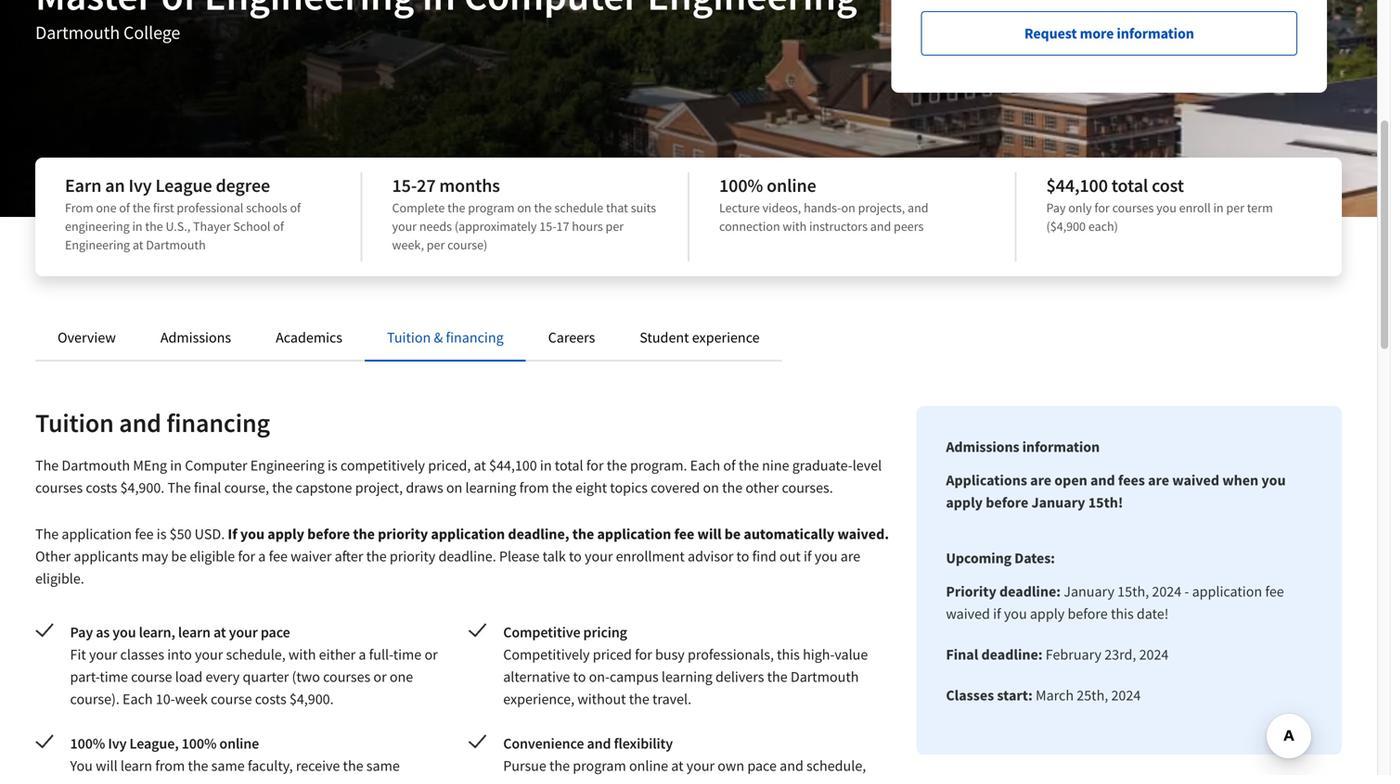 Task type: locate. For each thing, give the bounding box(es) containing it.
0 vertical spatial deadline:
[[1000, 583, 1061, 601]]

1 horizontal spatial this
[[1111, 605, 1134, 624]]

2 vertical spatial the
[[35, 525, 59, 544]]

1 horizontal spatial courses
[[323, 668, 371, 687]]

this left the high- on the bottom
[[777, 646, 800, 665]]

engineering
[[65, 237, 130, 253], [250, 457, 325, 475]]

and up peers
[[908, 200, 929, 216]]

with inside pay as you learn, learn at your pace fit your classes into your schedule, with either a full-time or part-time course load every quarter (two courses or one course). each 10-week course costs $4,900.
[[289, 646, 316, 665]]

time right either
[[393, 646, 422, 665]]

priority down draws
[[378, 525, 428, 544]]

1 vertical spatial one
[[390, 668, 413, 687]]

1 vertical spatial a
[[359, 646, 366, 665]]

courses inside the dartmouth meng in computer engineering is competitively priced, at $44,100 in total for the program. each of the nine graduate-level courses costs $4,900. the final course, the capstone project, draws on learning from the eight topics covered on the other courses.
[[35, 479, 83, 497]]

financing up computer
[[166, 407, 270, 439]]

tuition down overview link
[[35, 407, 114, 439]]

admissions
[[160, 329, 231, 347], [946, 438, 1020, 457]]

a left waiver
[[258, 548, 266, 566]]

information up open
[[1022, 438, 1100, 457]]

0 horizontal spatial a
[[258, 548, 266, 566]]

the inside the application fee is $50 usd. if you apply before the priority application deadline, the application fee will be automatically waived. other applicants may be eligible for a fee waiver after the priority deadline. please talk to your enrollment advisor to find out if you are eligible.
[[35, 525, 59, 544]]

1 horizontal spatial be
[[725, 525, 741, 544]]

meng
[[133, 457, 167, 475]]

time up "course)."
[[100, 668, 128, 687]]

2024
[[1152, 583, 1182, 601], [1139, 646, 1169, 665], [1111, 687, 1141, 705]]

be right will
[[725, 525, 741, 544]]

costs down the quarter
[[255, 691, 286, 709]]

deadline: up start:
[[981, 646, 1043, 665]]

1 horizontal spatial is
[[328, 457, 338, 475]]

1 horizontal spatial if
[[993, 605, 1001, 624]]

tuition
[[387, 329, 431, 347], [35, 407, 114, 439]]

before for applications are open and fees are waived when you apply before january 15th!
[[986, 494, 1029, 512]]

$44,100
[[1046, 174, 1108, 197], [489, 457, 537, 475]]

time
[[393, 646, 422, 665], [100, 668, 128, 687]]

waived.
[[838, 525, 889, 544]]

apply up final deadline: february 23rd, 2024
[[1030, 605, 1065, 624]]

degree
[[216, 174, 270, 197]]

0 vertical spatial january
[[1032, 494, 1085, 512]]

1 horizontal spatial learning
[[662, 668, 713, 687]]

courses down either
[[323, 668, 371, 687]]

you right when
[[1262, 471, 1286, 490]]

0 horizontal spatial this
[[777, 646, 800, 665]]

100% right league,
[[182, 735, 217, 754]]

deadline: for priority
[[1000, 583, 1061, 601]]

$44,100 up "only"
[[1046, 174, 1108, 197]]

fee left waiver
[[269, 548, 288, 566]]

the down months
[[447, 200, 465, 216]]

0 horizontal spatial each
[[123, 691, 153, 709]]

before inside the applications are open and fees are waived when you apply before january 15th!
[[986, 494, 1029, 512]]

other
[[35, 548, 71, 566]]

0 vertical spatial admissions
[[160, 329, 231, 347]]

delivers
[[716, 668, 764, 687]]

tuition for tuition and financing
[[35, 407, 114, 439]]

costs inside the dartmouth meng in computer engineering is competitively priced, at $44,100 in total for the program. each of the nine graduate-level courses costs $4,900. the final course, the capstone project, draws on learning from the eight topics covered on the other courses.
[[86, 479, 117, 497]]

at inside pay as you learn, learn at your pace fit your classes into your schedule, with either a full-time or part-time course load every quarter (two courses or one course). each 10-week course costs $4,900.
[[213, 624, 226, 642]]

total up eight
[[555, 457, 583, 475]]

applications
[[946, 471, 1027, 490]]

deadline: down dates:
[[1000, 583, 1061, 601]]

0 vertical spatial costs
[[86, 479, 117, 497]]

connection
[[719, 218, 780, 235]]

classes
[[120, 646, 164, 665]]

are down waived.
[[841, 548, 861, 566]]

1 vertical spatial january
[[1064, 583, 1115, 601]]

0 vertical spatial pay
[[1046, 200, 1066, 216]]

courses.
[[782, 479, 833, 497]]

be down $50
[[171, 548, 187, 566]]

waived left when
[[1172, 471, 1220, 490]]

1 horizontal spatial per
[[606, 218, 624, 235]]

in right enroll at the top of the page
[[1213, 200, 1224, 216]]

online
[[767, 174, 816, 197], [219, 735, 259, 754]]

total left cost
[[1112, 174, 1148, 197]]

learn,
[[139, 624, 175, 642]]

from
[[65, 200, 93, 216]]

usd.
[[195, 525, 225, 544]]

1 horizontal spatial at
[[213, 624, 226, 642]]

week,
[[392, 237, 424, 253]]

fee inside january 15th, 2024 - application fee waived if you apply before this date!
[[1265, 583, 1284, 601]]

or right full- at the bottom of the page
[[425, 646, 438, 665]]

1 vertical spatial tuition
[[35, 407, 114, 439]]

dartmouth down the high- on the bottom
[[791, 668, 859, 687]]

1 vertical spatial total
[[555, 457, 583, 475]]

15- up complete
[[392, 174, 417, 197]]

level
[[853, 457, 882, 475]]

engineering inside "earn an ivy league degree from one of the first professional schools of engineering in the u.s., thayer school of engineering at dartmouth"
[[65, 237, 130, 253]]

0 horizontal spatial waived
[[946, 605, 990, 624]]

dartmouth inside "earn an ivy league degree from one of the first professional schools of engineering in the u.s., thayer school of engineering at dartmouth"
[[146, 237, 206, 253]]

per inside $44,100 total cost pay only for courses you enroll in per term ($4,900 each)
[[1226, 200, 1245, 216]]

upcoming dates:
[[946, 549, 1055, 568]]

0 vertical spatial time
[[393, 646, 422, 665]]

100% online lecture videos, hands-on projects, and connection with instructors and peers
[[719, 174, 929, 235]]

and left flexibility
[[587, 735, 611, 754]]

0 vertical spatial information
[[1117, 24, 1194, 43]]

financing for tuition & financing
[[446, 329, 504, 347]]

on inside 100% online lecture videos, hands-on projects, and connection with instructors and peers
[[841, 200, 856, 216]]

experience
[[692, 329, 760, 347]]

courses up each)
[[1112, 200, 1154, 216]]

more
[[1080, 24, 1114, 43]]

each
[[690, 457, 720, 475], [123, 691, 153, 709]]

you right as
[[113, 624, 136, 642]]

from
[[519, 479, 549, 497]]

1 vertical spatial learning
[[662, 668, 713, 687]]

a inside the application fee is $50 usd. if you apply before the priority application deadline, the application fee will be automatically waived. other applicants may be eligible for a fee waiver after the priority deadline. please talk to your enrollment advisor to find out if you are eligible.
[[258, 548, 266, 566]]

into
[[167, 646, 192, 665]]

1 horizontal spatial admissions
[[946, 438, 1020, 457]]

1 vertical spatial 15-
[[539, 218, 556, 235]]

applicants
[[74, 548, 138, 566]]

you inside the applications are open and fees are waived when you apply before january 15th!
[[1262, 471, 1286, 490]]

your down as
[[89, 646, 117, 665]]

1 vertical spatial ivy
[[108, 735, 127, 754]]

0 vertical spatial each
[[690, 457, 720, 475]]

0 vertical spatial ivy
[[128, 174, 152, 197]]

for inside the application fee is $50 usd. if you apply before the priority application deadline, the application fee will be automatically waived. other applicants may be eligible for a fee waiver after the priority deadline. please talk to your enrollment advisor to find out if you are eligible.
[[238, 548, 255, 566]]

computer
[[185, 457, 247, 475]]

are left open
[[1030, 471, 1052, 490]]

deadline: for final
[[981, 646, 1043, 665]]

on inside '15-27 months complete the program on the schedule that suits your needs (approximately 15-17 hours per week, per course)'
[[517, 200, 531, 216]]

ivy left league,
[[108, 735, 127, 754]]

application right -
[[1192, 583, 1262, 601]]

2024 right 23rd,
[[1139, 646, 1169, 665]]

1 vertical spatial apply
[[268, 525, 304, 544]]

apply up waiver
[[268, 525, 304, 544]]

pay
[[1046, 200, 1066, 216], [70, 624, 93, 642]]

1 horizontal spatial total
[[1112, 174, 1148, 197]]

the up topics
[[607, 457, 627, 475]]

1 horizontal spatial apply
[[946, 494, 983, 512]]

if
[[804, 548, 812, 566], [993, 605, 1001, 624]]

to
[[569, 548, 582, 566], [736, 548, 749, 566], [573, 668, 586, 687]]

1 vertical spatial this
[[777, 646, 800, 665]]

online up videos,
[[767, 174, 816, 197]]

0 horizontal spatial is
[[157, 525, 167, 544]]

before inside january 15th, 2024 - application fee waived if you apply before this date!
[[1068, 605, 1108, 624]]

in up from
[[540, 457, 552, 475]]

per down that
[[606, 218, 624, 235]]

apply down applications
[[946, 494, 983, 512]]

hands-
[[804, 200, 841, 216]]

january left 15th,
[[1064, 583, 1115, 601]]

schools
[[246, 200, 287, 216]]

2 horizontal spatial 100%
[[719, 174, 763, 197]]

0 horizontal spatial tuition
[[35, 407, 114, 439]]

learning up travel.
[[662, 668, 713, 687]]

100% up lecture
[[719, 174, 763, 197]]

15th!
[[1088, 494, 1123, 512]]

your inside '15-27 months complete the program on the schedule that suits your needs (approximately 15-17 hours per week, per course)'
[[392, 218, 417, 235]]

with up (two
[[289, 646, 316, 665]]

financing right &
[[446, 329, 504, 347]]

for inside $44,100 total cost pay only for courses you enroll in per term ($4,900 each)
[[1095, 200, 1110, 216]]

learning inside the dartmouth meng in computer engineering is competitively priced, at $44,100 in total for the program. each of the nine graduate-level courses costs $4,900. the final course, the capstone project, draws on learning from the eight topics covered on the other courses.
[[465, 479, 516, 497]]

before up february
[[1068, 605, 1108, 624]]

1 vertical spatial engineering
[[250, 457, 325, 475]]

0 vertical spatial the
[[35, 457, 59, 475]]

first
[[153, 200, 174, 216]]

0 horizontal spatial before
[[307, 525, 350, 544]]

the up after
[[353, 525, 375, 544]]

ivy right an
[[128, 174, 152, 197]]

1 vertical spatial deadline:
[[981, 646, 1043, 665]]

january down open
[[1032, 494, 1085, 512]]

0 vertical spatial before
[[986, 494, 1029, 512]]

academics link
[[276, 329, 342, 347]]

0 vertical spatial apply
[[946, 494, 983, 512]]

before down applications
[[986, 494, 1029, 512]]

17
[[556, 218, 569, 235]]

1 vertical spatial if
[[993, 605, 1001, 624]]

tuition left &
[[387, 329, 431, 347]]

15-
[[392, 174, 417, 197], [539, 218, 556, 235]]

costs inside pay as you learn, learn at your pace fit your classes into your schedule, with either a full-time or part-time course load every quarter (two courses or one course). each 10-week course costs $4,900.
[[255, 691, 286, 709]]

1 vertical spatial courses
[[35, 479, 83, 497]]

you inside pay as you learn, learn at your pace fit your classes into your schedule, with either a full-time or part-time course load every quarter (two courses or one course). each 10-week course costs $4,900.
[[113, 624, 136, 642]]

0 vertical spatial is
[[328, 457, 338, 475]]

full-
[[369, 646, 393, 665]]

1 vertical spatial financing
[[166, 407, 270, 439]]

your right talk
[[585, 548, 613, 566]]

costs
[[86, 479, 117, 497], [255, 691, 286, 709]]

pricing
[[583, 624, 627, 642]]

for
[[1095, 200, 1110, 216], [586, 457, 604, 475], [238, 548, 255, 566], [635, 646, 652, 665]]

1 vertical spatial with
[[289, 646, 316, 665]]

learning inside competitive pricing competitively priced for busy professionals, this high-value alternative to on-campus learning delivers the dartmouth experience, without the travel.
[[662, 668, 713, 687]]

instructors
[[809, 218, 868, 235]]

course down every
[[211, 691, 252, 709]]

at inside "earn an ivy league degree from one of the first professional schools of engineering in the u.s., thayer school of engineering at dartmouth"
[[133, 237, 143, 253]]

before up waiver
[[307, 525, 350, 544]]

0 vertical spatial waived
[[1172, 471, 1220, 490]]

or down full- at the bottom of the page
[[373, 668, 387, 687]]

1 horizontal spatial with
[[783, 218, 807, 235]]

and up 15th! on the bottom right
[[1090, 471, 1115, 490]]

0 horizontal spatial total
[[555, 457, 583, 475]]

before for january 15th, 2024 - application fee waived if you apply before this date!
[[1068, 605, 1108, 624]]

deadline,
[[508, 525, 569, 544]]

total
[[1112, 174, 1148, 197], [555, 457, 583, 475]]

for up eight
[[586, 457, 604, 475]]

1 horizontal spatial engineering
[[250, 457, 325, 475]]

out
[[780, 548, 801, 566]]

1 vertical spatial time
[[100, 668, 128, 687]]

of left nine
[[723, 457, 736, 475]]

if down priority deadline:
[[993, 605, 1001, 624]]

1 horizontal spatial time
[[393, 646, 422, 665]]

or
[[425, 646, 438, 665], [373, 668, 387, 687]]

waived inside the applications are open and fees are waived when you apply before january 15th!
[[1172, 471, 1220, 490]]

1 vertical spatial online
[[219, 735, 259, 754]]

2 horizontal spatial are
[[1148, 471, 1169, 490]]

2024 right the 25th,
[[1111, 687, 1141, 705]]

tuition & financing
[[387, 329, 504, 347]]

1 vertical spatial per
[[606, 218, 624, 235]]

dartmouth down u.s.,
[[146, 237, 206, 253]]

courses up 'other'
[[35, 479, 83, 497]]

dates:
[[1015, 549, 1055, 568]]

admissions link
[[160, 329, 231, 347]]

course down classes
[[131, 668, 172, 687]]

1 vertical spatial 2024
[[1139, 646, 1169, 665]]

one down full- at the bottom of the page
[[390, 668, 413, 687]]

date!
[[1137, 605, 1169, 624]]

that
[[606, 200, 628, 216]]

1 horizontal spatial information
[[1117, 24, 1194, 43]]

1 horizontal spatial pay
[[1046, 200, 1066, 216]]

1 horizontal spatial online
[[767, 174, 816, 197]]

2 vertical spatial before
[[1068, 605, 1108, 624]]

on-
[[589, 668, 610, 687]]

request
[[1024, 24, 1077, 43]]

experience,
[[503, 691, 575, 709]]

on right program
[[517, 200, 531, 216]]

convenience
[[503, 735, 584, 754]]

2 horizontal spatial per
[[1226, 200, 1245, 216]]

1 vertical spatial the
[[167, 479, 191, 497]]

and
[[908, 200, 929, 216], [870, 218, 891, 235], [119, 407, 161, 439], [1090, 471, 1115, 490], [587, 735, 611, 754]]

100% inside 100% online lecture videos, hands-on projects, and connection with instructors and peers
[[719, 174, 763, 197]]

is inside the dartmouth meng in computer engineering is competitively priced, at $44,100 in total for the program. each of the nine graduate-level courses costs $4,900. the final course, the capstone project, draws on learning from the eight topics covered on the other courses.
[[328, 457, 338, 475]]

100% down "course)."
[[70, 735, 105, 754]]

fees
[[1118, 471, 1145, 490]]

and inside the applications are open and fees are waived when you apply before january 15th!
[[1090, 471, 1115, 490]]

your up week,
[[392, 218, 417, 235]]

2 vertical spatial at
[[213, 624, 226, 642]]

final deadline: february 23rd, 2024
[[946, 646, 1169, 665]]

1 vertical spatial costs
[[255, 691, 286, 709]]

per left term
[[1226, 200, 1245, 216]]

start:
[[997, 687, 1033, 705]]

you down cost
[[1157, 200, 1177, 216]]

schedule
[[555, 200, 603, 216]]

pace
[[261, 624, 290, 642]]

0 vertical spatial total
[[1112, 174, 1148, 197]]

on up instructors
[[841, 200, 856, 216]]

0 vertical spatial 2024
[[1152, 583, 1182, 601]]

&
[[434, 329, 443, 347]]

peers
[[894, 218, 924, 235]]

0 horizontal spatial courses
[[35, 479, 83, 497]]

(two
[[292, 668, 320, 687]]

if
[[228, 525, 237, 544]]

1 horizontal spatial ivy
[[128, 174, 152, 197]]

0 horizontal spatial 100%
[[70, 735, 105, 754]]

apply inside the applications are open and fees are waived when you apply before january 15th!
[[946, 494, 983, 512]]

are right fees
[[1148, 471, 1169, 490]]

1 horizontal spatial financing
[[446, 329, 504, 347]]

the left other at the bottom of the page
[[722, 479, 743, 497]]

if right out in the right of the page
[[804, 548, 812, 566]]

request more information
[[1024, 24, 1194, 43]]

tuition and financing
[[35, 407, 270, 439]]

0 horizontal spatial apply
[[268, 525, 304, 544]]

$4,900. down meng at bottom left
[[120, 479, 165, 497]]

0 horizontal spatial pay
[[70, 624, 93, 642]]

be
[[725, 525, 741, 544], [171, 548, 187, 566]]

dartmouth left meng at bottom left
[[62, 457, 130, 475]]

apply inside january 15th, 2024 - application fee waived if you apply before this date!
[[1030, 605, 1065, 624]]

classes start: march 25th, 2024
[[946, 687, 1141, 705]]

0 vertical spatial online
[[767, 174, 816, 197]]

0 vertical spatial a
[[258, 548, 266, 566]]

0 horizontal spatial at
[[133, 237, 143, 253]]

waived inside january 15th, 2024 - application fee waived if you apply before this date!
[[946, 605, 990, 624]]

travel.
[[652, 691, 692, 709]]

for inside competitive pricing competitively priced for busy professionals, this high-value alternative to on-campus learning delivers the dartmouth experience, without the travel.
[[635, 646, 652, 665]]

2024 for final deadline: february 23rd, 2024
[[1139, 646, 1169, 665]]

1 vertical spatial $4,900.
[[289, 691, 334, 709]]

online inside 100% online lecture videos, hands-on projects, and connection with instructors and peers
[[767, 174, 816, 197]]

convenience and flexibility
[[503, 735, 673, 754]]

apply for january 15th, 2024 - application fee waived if you apply before this date!
[[1030, 605, 1065, 624]]

january
[[1032, 494, 1085, 512], [1064, 583, 1115, 601]]

in inside $44,100 total cost pay only for courses you enroll in per term ($4,900 each)
[[1213, 200, 1224, 216]]

1 vertical spatial $44,100
[[489, 457, 537, 475]]

cost
[[1152, 174, 1184, 197]]

the for dartmouth
[[35, 457, 59, 475]]

of inside the dartmouth meng in computer engineering is competitively priced, at $44,100 in total for the program. each of the nine graduate-level courses costs $4,900. the final course, the capstone project, draws on learning from the eight topics covered on the other courses.
[[723, 457, 736, 475]]

and down projects, in the right of the page
[[870, 218, 891, 235]]

classes
[[946, 687, 994, 705]]

0 horizontal spatial financing
[[166, 407, 270, 439]]

1 horizontal spatial one
[[390, 668, 413, 687]]

each)
[[1088, 218, 1118, 235]]

with down videos,
[[783, 218, 807, 235]]

january inside the applications are open and fees are waived when you apply before january 15th!
[[1032, 494, 1085, 512]]

before inside the application fee is $50 usd. if you apply before the priority application deadline, the application fee will be automatically waived. other applicants may be eligible for a fee waiver after the priority deadline. please talk to your enrollment advisor to find out if you are eligible.
[[307, 525, 350, 544]]

program
[[468, 200, 515, 216]]

0 horizontal spatial ivy
[[108, 735, 127, 754]]

at inside the dartmouth meng in computer engineering is competitively priced, at $44,100 in total for the program. each of the nine graduate-level courses costs $4,900. the final course, the capstone project, draws on learning from the eight topics covered on the other courses.
[[474, 457, 486, 475]]

2 vertical spatial apply
[[1030, 605, 1065, 624]]

the
[[133, 200, 150, 216], [447, 200, 465, 216], [534, 200, 552, 216], [145, 218, 163, 235], [607, 457, 627, 475], [739, 457, 759, 475], [272, 479, 293, 497], [552, 479, 573, 497], [722, 479, 743, 497], [353, 525, 375, 544], [572, 525, 594, 544], [366, 548, 387, 566], [767, 668, 788, 687], [629, 691, 650, 709]]

overview
[[58, 329, 116, 347]]

0 vertical spatial per
[[1226, 200, 1245, 216]]

0 vertical spatial $44,100
[[1046, 174, 1108, 197]]

priority left deadline.
[[390, 548, 436, 566]]

1 horizontal spatial before
[[986, 494, 1029, 512]]

1 vertical spatial before
[[307, 525, 350, 544]]

in right engineering
[[132, 218, 143, 235]]

a left full- at the bottom of the page
[[359, 646, 366, 665]]

deadline.
[[438, 548, 496, 566]]

either
[[319, 646, 356, 665]]

one inside "earn an ivy league degree from one of the first professional schools of engineering in the u.s., thayer school of engineering at dartmouth"
[[96, 200, 117, 216]]

1 vertical spatial at
[[474, 457, 486, 475]]

the up other at the bottom of the page
[[739, 457, 759, 475]]

for up "campus"
[[635, 646, 652, 665]]

2 vertical spatial 2024
[[1111, 687, 1141, 705]]

1 horizontal spatial a
[[359, 646, 366, 665]]

student experience link
[[640, 329, 760, 347]]

waived down priority
[[946, 605, 990, 624]]

for up each)
[[1095, 200, 1110, 216]]



Task type: vqa. For each thing, say whether or not it's contained in the screenshot.
"at" to the middle
yes



Task type: describe. For each thing, give the bounding box(es) containing it.
college
[[123, 21, 180, 44]]

the right after
[[366, 548, 387, 566]]

advisor
[[688, 548, 734, 566]]

for inside the dartmouth meng in computer engineering is competitively priced, at $44,100 in total for the program. each of the nine graduate-level courses costs $4,900. the final course, the capstone project, draws on learning from the eight topics covered on the other courses.
[[586, 457, 604, 475]]

january inside january 15th, 2024 - application fee waived if you apply before this date!
[[1064, 583, 1115, 601]]

student experience
[[640, 329, 760, 347]]

automatically
[[744, 525, 835, 544]]

apply for applications are open and fees are waived when you apply before january 15th!
[[946, 494, 983, 512]]

fee up may
[[135, 525, 154, 544]]

you inside $44,100 total cost pay only for courses you enroll in per term ($4,900 each)
[[1157, 200, 1177, 216]]

you right if at the left of page
[[240, 525, 265, 544]]

the left first
[[133, 200, 150, 216]]

complete
[[392, 200, 445, 216]]

fee left will
[[674, 525, 695, 544]]

to left find
[[736, 548, 749, 566]]

0 vertical spatial or
[[425, 646, 438, 665]]

of down an
[[119, 200, 130, 216]]

with inside 100% online lecture videos, hands-on projects, and connection with instructors and peers
[[783, 218, 807, 235]]

u.s.,
[[166, 218, 190, 235]]

earn an ivy league degree from one of the first professional schools of engineering in the u.s., thayer school of engineering at dartmouth
[[65, 174, 301, 253]]

league,
[[129, 735, 179, 754]]

thayer
[[193, 218, 231, 235]]

courses inside $44,100 total cost pay only for courses you enroll in per term ($4,900 each)
[[1112, 200, 1154, 216]]

0 vertical spatial course
[[131, 668, 172, 687]]

videos,
[[763, 200, 801, 216]]

the right delivers at the right of the page
[[767, 668, 788, 687]]

nine
[[762, 457, 789, 475]]

on right covered
[[703, 479, 719, 497]]

0 vertical spatial 15-
[[392, 174, 417, 197]]

in right meng at bottom left
[[170, 457, 182, 475]]

application up enrollment
[[597, 525, 671, 544]]

graduate-
[[792, 457, 853, 475]]

admissions for admissions information
[[946, 438, 1020, 457]]

flexibility
[[614, 735, 673, 754]]

are inside the application fee is $50 usd. if you apply before the priority application deadline, the application fee will be automatically waived. other applicants may be eligible for a fee waiver after the priority deadline. please talk to your enrollment advisor to find out if you are eligible.
[[841, 548, 861, 566]]

project,
[[355, 479, 403, 497]]

competitively
[[341, 457, 425, 475]]

1 horizontal spatial course
[[211, 691, 252, 709]]

ivy inside "earn an ivy league degree from one of the first professional schools of engineering in the u.s., thayer school of engineering at dartmouth"
[[128, 174, 152, 197]]

a inside pay as you learn, learn at your pace fit your classes into your schedule, with either a full-time or part-time course load every quarter (two courses or one course). each 10-week course costs $4,900.
[[359, 646, 366, 665]]

pay inside $44,100 total cost pay only for courses you enroll in per term ($4,900 each)
[[1046, 200, 1066, 216]]

100% for ivy
[[70, 735, 105, 754]]

15th,
[[1118, 583, 1149, 601]]

hours
[[572, 218, 603, 235]]

2024 for classes start: march 25th, 2024
[[1111, 687, 1141, 705]]

$4,900. inside the dartmouth meng in computer engineering is competitively priced, at $44,100 in total for the program. each of the nine graduate-level courses costs $4,900. the final course, the capstone project, draws on learning from the eight topics covered on the other courses.
[[120, 479, 165, 497]]

capstone
[[296, 479, 352, 497]]

of right 'schools'
[[290, 200, 301, 216]]

courses inside pay as you learn, learn at your pace fit your classes into your schedule, with either a full-time or part-time course load every quarter (two courses or one course). each 10-week course costs $4,900.
[[323, 668, 371, 687]]

enrollment
[[616, 548, 685, 566]]

if inside the application fee is $50 usd. if you apply before the priority application deadline, the application fee will be automatically waived. other applicants may be eligible for a fee waiver after the priority deadline. please talk to your enrollment advisor to find out if you are eligible.
[[804, 548, 812, 566]]

0 vertical spatial be
[[725, 525, 741, 544]]

the right from
[[552, 479, 573, 497]]

10-
[[156, 691, 175, 709]]

eight
[[575, 479, 607, 497]]

-
[[1185, 583, 1189, 601]]

one inside pay as you learn, learn at your pace fit your classes into your schedule, with either a full-time or part-time course load every quarter (two courses or one course). each 10-week course costs $4,900.
[[390, 668, 413, 687]]

professionals,
[[688, 646, 774, 665]]

eligible.
[[35, 570, 84, 588]]

15-27 months complete the program on the schedule that suits your needs (approximately 15-17 hours per week, per course)
[[392, 174, 656, 253]]

this inside competitive pricing competitively priced for busy professionals, this high-value alternative to on-campus learning delivers the dartmouth experience, without the travel.
[[777, 646, 800, 665]]

admissions for admissions
[[160, 329, 231, 347]]

of down 'schools'
[[273, 218, 284, 235]]

each inside pay as you learn, learn at your pace fit your classes into your schedule, with either a full-time or part-time course load every quarter (two courses or one course). each 10-week course costs $4,900.
[[123, 691, 153, 709]]

0 horizontal spatial time
[[100, 668, 128, 687]]

your up schedule,
[[229, 624, 258, 642]]

the down first
[[145, 218, 163, 235]]

the right course,
[[272, 479, 293, 497]]

1 vertical spatial information
[[1022, 438, 1100, 457]]

to right talk
[[569, 548, 582, 566]]

1 vertical spatial priority
[[390, 548, 436, 566]]

waived for when
[[1172, 471, 1220, 490]]

february
[[1046, 646, 1102, 665]]

is inside the application fee is $50 usd. if you apply before the priority application deadline, the application fee will be automatically waived. other applicants may be eligible for a fee waiver after the priority deadline. please talk to your enrollment advisor to find out if you are eligible.
[[157, 525, 167, 544]]

on down priced,
[[446, 479, 462, 497]]

dartmouth inside the dartmouth meng in computer engineering is competitively priced, at $44,100 in total for the program. each of the nine graduate-level courses costs $4,900. the final course, the capstone project, draws on learning from the eight topics covered on the other courses.
[[62, 457, 130, 475]]

dartmouth left college
[[35, 21, 120, 44]]

final
[[194, 479, 221, 497]]

please
[[499, 548, 540, 566]]

1 horizontal spatial 15-
[[539, 218, 556, 235]]

term
[[1247, 200, 1273, 216]]

100% for online
[[719, 174, 763, 197]]

your up every
[[195, 646, 223, 665]]

100% ivy league, 100% online
[[70, 735, 259, 754]]

march
[[1036, 687, 1074, 705]]

pay inside pay as you learn, learn at your pace fit your classes into your schedule, with either a full-time or part-time course load every quarter (two courses or one course). each 10-week course costs $4,900.
[[70, 624, 93, 642]]

2024 inside january 15th, 2024 - application fee waived if you apply before this date!
[[1152, 583, 1182, 601]]

overview link
[[58, 329, 116, 347]]

1 horizontal spatial are
[[1030, 471, 1052, 490]]

lecture
[[719, 200, 760, 216]]

course)
[[447, 237, 488, 253]]

0 vertical spatial priority
[[378, 525, 428, 544]]

other
[[746, 479, 779, 497]]

application inside january 15th, 2024 - application fee waived if you apply before this date!
[[1192, 583, 1262, 601]]

school
[[233, 218, 271, 235]]

request more information button
[[921, 11, 1297, 56]]

student
[[640, 329, 689, 347]]

eligible
[[190, 548, 235, 566]]

may
[[141, 548, 168, 566]]

course).
[[70, 691, 120, 709]]

needs
[[419, 218, 452, 235]]

this inside january 15th, 2024 - application fee waived if you apply before this date!
[[1111, 605, 1134, 624]]

in inside "earn an ivy league degree from one of the first professional schools of engineering in the u.s., thayer school of engineering at dartmouth"
[[132, 218, 143, 235]]

engineering
[[65, 218, 130, 235]]

the left schedule
[[534, 200, 552, 216]]

load
[[175, 668, 203, 687]]

program.
[[630, 457, 687, 475]]

competitive pricing competitively priced for busy professionals, this high-value alternative to on-campus learning delivers the dartmouth experience, without the travel.
[[503, 624, 868, 709]]

as
[[96, 624, 110, 642]]

high-
[[803, 646, 835, 665]]

campus
[[610, 668, 659, 687]]

careers
[[548, 329, 595, 347]]

suits
[[631, 200, 656, 216]]

2 vertical spatial per
[[427, 237, 445, 253]]

priced,
[[428, 457, 471, 475]]

upcoming
[[946, 549, 1012, 568]]

applications are open and fees are waived when you apply before january 15th!
[[946, 471, 1286, 512]]

total inside $44,100 total cost pay only for courses you enroll in per term ($4,900 each)
[[1112, 174, 1148, 197]]

$4,900. inside pay as you learn, learn at your pace fit your classes into your schedule, with either a full-time or part-time course load every quarter (two courses or one course). each 10-week course costs $4,900.
[[289, 691, 334, 709]]

each inside the dartmouth meng in computer engineering is competitively priced, at $44,100 in total for the program. each of the nine graduate-level courses costs $4,900. the final course, the capstone project, draws on learning from the eight topics covered on the other courses.
[[690, 457, 720, 475]]

and up meng at bottom left
[[119, 407, 161, 439]]

if inside january 15th, 2024 - application fee waived if you apply before this date!
[[993, 605, 1001, 624]]

to inside competitive pricing competitively priced for busy professionals, this high-value alternative to on-campus learning delivers the dartmouth experience, without the travel.
[[573, 668, 586, 687]]

($4,900
[[1046, 218, 1086, 235]]

topics
[[610, 479, 648, 497]]

after
[[335, 548, 363, 566]]

admissions information
[[946, 438, 1100, 457]]

23rd,
[[1105, 646, 1136, 665]]

information inside button
[[1117, 24, 1194, 43]]

the right deadline,
[[572, 525, 594, 544]]

apply inside the application fee is $50 usd. if you apply before the priority application deadline, the application fee will be automatically waived. other applicants may be eligible for a fee waiver after the priority deadline. please talk to your enrollment advisor to find out if you are eligible.
[[268, 525, 304, 544]]

dartmouth inside competitive pricing competitively priced for busy professionals, this high-value alternative to on-campus learning delivers the dartmouth experience, without the travel.
[[791, 668, 859, 687]]

without
[[578, 691, 626, 709]]

0 horizontal spatial online
[[219, 735, 259, 754]]

you inside january 15th, 2024 - application fee waived if you apply before this date!
[[1004, 605, 1027, 624]]

schedule,
[[226, 646, 286, 665]]

0 horizontal spatial or
[[373, 668, 387, 687]]

part-
[[70, 668, 100, 687]]

the down "campus"
[[629, 691, 650, 709]]

the for application
[[35, 525, 59, 544]]

week
[[175, 691, 208, 709]]

tuition for tuition & financing
[[387, 329, 431, 347]]

$44,100 inside the dartmouth meng in computer engineering is competitively priced, at $44,100 in total for the program. each of the nine graduate-level courses costs $4,900. the final course, the capstone project, draws on learning from the eight topics covered on the other courses.
[[489, 457, 537, 475]]

waived for if
[[946, 605, 990, 624]]

$44,100 inside $44,100 total cost pay only for courses you enroll in per term ($4,900 each)
[[1046, 174, 1108, 197]]

priority deadline:
[[946, 583, 1061, 601]]

your inside the application fee is $50 usd. if you apply before the priority application deadline, the application fee will be automatically waived. other applicants may be eligible for a fee waiver after the priority deadline. please talk to your enrollment advisor to find out if you are eligible.
[[585, 548, 613, 566]]

27
[[417, 174, 436, 197]]

waiver
[[291, 548, 332, 566]]

financing for tuition and financing
[[166, 407, 270, 439]]

25th,
[[1077, 687, 1108, 705]]

engineering inside the dartmouth meng in computer engineering is competitively priced, at $44,100 in total for the program. each of the nine graduate-level courses costs $4,900. the final course, the capstone project, draws on learning from the eight topics covered on the other courses.
[[250, 457, 325, 475]]

application up "applicants"
[[62, 525, 132, 544]]

an
[[105, 174, 125, 197]]

you right out in the right of the page
[[815, 548, 838, 566]]

the application fee is $50 usd. if you apply before the priority application deadline, the application fee will be automatically waived. other applicants may be eligible for a fee waiver after the priority deadline. please talk to your enrollment advisor to find out if you are eligible.
[[35, 525, 889, 588]]

application up deadline.
[[431, 525, 505, 544]]

enroll
[[1179, 200, 1211, 216]]

1 horizontal spatial 100%
[[182, 735, 217, 754]]

total inside the dartmouth meng in computer engineering is competitively priced, at $44,100 in total for the program. each of the nine graduate-level courses costs $4,900. the final course, the capstone project, draws on learning from the eight topics covered on the other courses.
[[555, 457, 583, 475]]

1 vertical spatial be
[[171, 548, 187, 566]]



